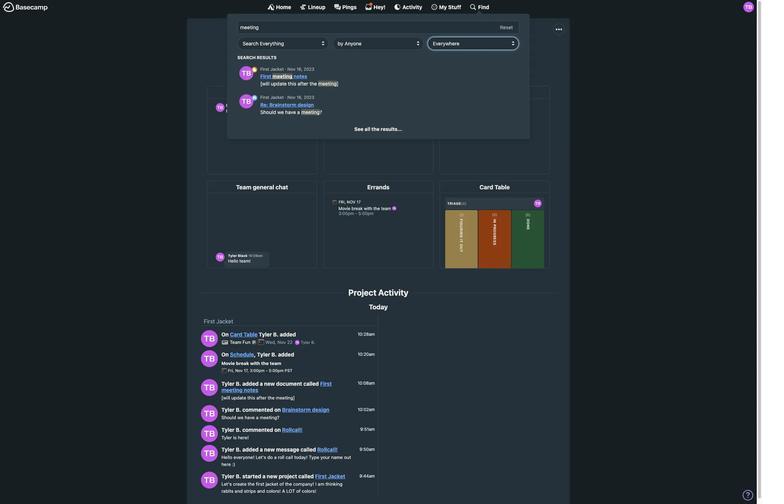 Task type: vqa. For each thing, say whether or not it's contained in the screenshot.


Task type: describe. For each thing, give the bounding box(es) containing it.
team
[[230, 339, 241, 345]]

hey! button
[[365, 2, 386, 11]]

type
[[309, 454, 319, 460]]

5:00pm
[[269, 368, 284, 373]]

everyone!
[[234, 454, 254, 460]]

today!
[[294, 454, 308, 460]]

first for first jacket
[[204, 318, 215, 325]]

2023 for notes
[[304, 67, 314, 72]]

added up everyone!
[[242, 446, 259, 453]]

all
[[365, 126, 370, 132]]

pst
[[285, 368, 292, 373]]

9:50am element
[[360, 447, 375, 452]]

3:00pm
[[250, 368, 265, 373]]

1 vertical spatial we
[[237, 415, 243, 420]]

notes inside first meeting notes
[[244, 387, 258, 393]]

nov inside first jacket · nov 16, 2023 re: brainstorm design should we have a meeting ?
[[288, 95, 296, 100]]

called for document
[[303, 380, 319, 387]]

tyler is here!
[[221, 435, 249, 440]]

10:02am
[[358, 407, 375, 412]]

9:50am
[[360, 447, 375, 452]]

jacket inside "first jacket let's create the first jacket of the company! i am thinking rabits and strips and colors! a lot of colors!"
[[301, 48, 317, 55]]

strips inside "first jacket let's create the first jacket of the company! i am thinking rabits and strips and colors! a lot of colors!"
[[422, 48, 436, 55]]

schedule link
[[230, 351, 254, 358]]

hello everyone! let's do a roll call today! type your name out here :)
[[221, 454, 351, 467]]

am inside "first jacket let's create the first jacket of the company! i am thinking rabits and strips and colors! a lot of colors!"
[[364, 48, 372, 55]]

10:08am element
[[358, 381, 375, 386]]

on for on card table tyler b. added
[[221, 331, 229, 338]]

let's create the first jacket of the company! i am thinking rabits and strips and colors! a lot of colors!
[[221, 481, 343, 494]]

here
[[221, 461, 231, 467]]

jacket inside let's create the first jacket of the company! i am thinking rabits and strips and colors! a lot of colors!
[[266, 481, 278, 487]]

see all the results… link
[[355, 126, 402, 132]]

tyler b. commented on brainstorm design
[[221, 407, 329, 413]]

see
[[355, 126, 364, 132]]

nov 16, 2023 element for notes
[[288, 67, 314, 72]]

on schedule ,       tyler b. added
[[221, 351, 294, 358]]

company! inside "first jacket let's create the first jacket of the company! i am thinking rabits and strips and colors! a lot of colors!"
[[334, 48, 359, 55]]

tyler up wed,
[[259, 331, 272, 338]]

tyler b. commented on rollcall!
[[221, 427, 303, 433]]

today
[[369, 303, 388, 311]]

schedule
[[230, 351, 254, 358]]

9:44am element
[[360, 473, 375, 479]]

added down 22
[[278, 351, 294, 358]]

called for message
[[301, 446, 316, 453]]

jacket down name
[[328, 473, 345, 479]]

project activity
[[348, 288, 408, 298]]

b. for tyler b. added a new message called rollcall!
[[236, 446, 241, 453]]

on for brainstorm
[[274, 407, 281, 413]]

lineup
[[308, 4, 325, 10]]

first jacket let's create the first jacket of the company! i am thinking rabits and strips and colors! a lot of colors!
[[249, 32, 508, 55]]

22
[[287, 339, 293, 345]]

tyler b. added a new document called
[[221, 380, 320, 387]]

b. for tyler b.
[[311, 340, 315, 345]]

main element
[[0, 0, 757, 139]]

activity link
[[394, 4, 422, 11]]

jacket for first jacket
[[216, 318, 233, 325]]

tyler for tyler is here!
[[221, 435, 232, 440]]

hey!
[[374, 4, 386, 10]]

here!
[[238, 435, 249, 440]]

tyler for tyler b. added a new message called rollcall!
[[221, 446, 235, 453]]

first for first jacket · nov 16, 2023 re: brainstorm design should we have a meeting ?
[[260, 95, 269, 100]]

new for message
[[264, 446, 275, 453]]

10:20am element
[[358, 352, 375, 357]]

rollcall! link for tyler b. added a new message called
[[317, 446, 338, 453]]

create inside "first jacket let's create the first jacket of the company! i am thinking rabits and strips and colors! a lot of colors!"
[[263, 48, 279, 55]]

0 horizontal spatial rollcall!
[[282, 427, 303, 433]]

my stuff button
[[431, 4, 461, 11]]

should inside first jacket · nov 16, 2023 re: brainstorm design should we have a meeting ?
[[260, 109, 276, 115]]

· for meeting
[[285, 67, 286, 72]]

the inside movie break with the team fri, nov 17, 3:00pm -     5:00pm pst
[[261, 360, 269, 366]]

0 horizontal spatial update
[[231, 395, 246, 400]]

wed,
[[265, 339, 276, 345]]

,
[[254, 351, 256, 358]]

first inside "first jacket let's create the first jacket of the company! i am thinking rabits and strips and colors! a lot of colors!"
[[290, 48, 300, 55]]

do
[[267, 454, 273, 460]]

results…
[[381, 126, 402, 132]]

tyler for tyler b. started a new project called first jacket
[[221, 473, 235, 479]]

a inside hello everyone! let's do a roll call today! type your name out here :)
[[274, 454, 277, 460]]

find
[[478, 4, 489, 10]]

tyler black image for ,       tyler b. added
[[201, 350, 218, 367]]

rollcall! link for tyler b. commented on
[[282, 427, 303, 433]]

none reset field inside main element
[[497, 23, 517, 32]]

team
[[270, 360, 281, 366]]

10:28am
[[358, 332, 375, 337]]

first jacket · nov 16, 2023 re: brainstorm design should we have a meeting ?
[[260, 95, 322, 115]]

on for on schedule ,       tyler b. added
[[221, 351, 229, 358]]

re:
[[260, 102, 268, 108]]

home
[[276, 4, 291, 10]]

a inside first jacket · nov 16, 2023 re: brainstorm design should we have a meeting ?
[[297, 109, 300, 115]]

1 horizontal spatial first jacket link
[[315, 473, 345, 479]]

tyler for tyler b. commented on brainstorm design
[[221, 407, 235, 413]]

[will inside first jacket · nov 16, 2023 first meeting notes [will update this after the meeting ]
[[260, 81, 270, 87]]

first meeting notes link
[[221, 380, 332, 393]]

call
[[286, 454, 293, 460]]

meeting inside first meeting notes
[[221, 387, 243, 393]]

9:51am element
[[360, 427, 375, 432]]

tyler for tyler b. added a new document called
[[221, 380, 235, 387]]

[will update this after the meeting]
[[221, 395, 295, 400]]

movie
[[221, 360, 235, 366]]

first jacket
[[204, 318, 233, 325]]

10:20am
[[358, 352, 375, 357]]

out
[[344, 454, 351, 460]]

this inside first jacket · nov 16, 2023 first meeting notes [will update this after the meeting ]
[[288, 81, 296, 87]]

commented for brainstorm design
[[242, 407, 273, 413]]

brainstorm inside first jacket · nov 16, 2023 re: brainstorm design should we have a meeting ?
[[270, 102, 297, 108]]

project
[[348, 288, 376, 298]]

rabits inside "first jacket let's create the first jacket of the company! i am thinking rabits and strips and colors! a lot of colors!"
[[395, 48, 409, 55]]

first for first jacket · nov 16, 2023 first meeting notes [will update this after the meeting ]
[[260, 67, 269, 72]]

a for tyler b. added a new message called rollcall!
[[260, 446, 263, 453]]

tyler b. added a new message called rollcall!
[[221, 446, 338, 453]]

pings
[[342, 4, 357, 10]]

started
[[242, 473, 261, 479]]

meeting inside first jacket · nov 16, 2023 re: brainstorm design should we have a meeting ?
[[301, 109, 320, 115]]

on card table tyler b. added
[[221, 331, 296, 338]]

i inside "first jacket let's create the first jacket of the company! i am thinking rabits and strips and colors! a lot of colors!"
[[361, 48, 362, 55]]

meeting?
[[260, 415, 279, 420]]

search results
[[238, 55, 277, 60]]

re: brainstorm design link
[[260, 102, 314, 108]]

0 horizontal spatial after
[[256, 395, 266, 400]]

my stuff
[[439, 4, 461, 10]]

nov inside movie break with the team fri, nov 17, 3:00pm -     5:00pm pst
[[235, 368, 243, 373]]

should we have a meeting?
[[221, 415, 279, 420]]

0 horizontal spatial should
[[221, 415, 236, 420]]

stuff
[[448, 4, 461, 10]]

your
[[321, 454, 330, 460]]

17,
[[244, 368, 249, 373]]

my
[[439, 4, 447, 10]]

card
[[230, 331, 242, 338]]

home link
[[268, 4, 291, 11]]

table
[[244, 331, 258, 338]]

team fun
[[230, 339, 252, 345]]

?
[[320, 109, 322, 115]]

hello
[[221, 454, 232, 460]]

movie break with the team link
[[221, 360, 281, 366]]



Task type: locate. For each thing, give the bounding box(es) containing it.
find button
[[470, 4, 489, 11]]

jacket up first jacket · nov 16, 2023 first meeting notes [will update this after the meeting ]
[[301, 48, 317, 55]]

0 vertical spatial thinking
[[373, 48, 393, 55]]

activity up 'today'
[[378, 288, 408, 298]]

pings button
[[334, 4, 357, 11]]

notes
[[294, 73, 307, 79], [244, 387, 258, 393]]

company! up "]"
[[334, 48, 359, 55]]

b. up the tyler is here!
[[236, 427, 241, 433]]

first inside first jacket · nov 16, 2023 re: brainstorm design should we have a meeting ?
[[260, 95, 269, 100]]

2 on from the top
[[221, 351, 229, 358]]

1 horizontal spatial thinking
[[373, 48, 393, 55]]

activity left "my"
[[402, 4, 422, 10]]

document
[[276, 380, 302, 387]]

called up type
[[301, 446, 316, 453]]

0 horizontal spatial a
[[282, 488, 285, 494]]

create up results
[[263, 48, 279, 55]]

on up the meeting? in the left of the page
[[274, 407, 281, 413]]

first up first jacket · nov 16, 2023 first meeting notes [will update this after the meeting ]
[[290, 48, 300, 55]]

after
[[298, 81, 308, 87], [256, 395, 266, 400]]

lot inside "first jacket let's create the first jacket of the company! i am thinking rabits and strips and colors! a lot of colors!"
[[472, 48, 483, 55]]

rollcall! up your
[[317, 446, 338, 453]]

[will
[[260, 81, 270, 87], [221, 395, 230, 400]]

0 vertical spatial a
[[467, 48, 471, 55]]

brainstorm right the re:
[[270, 102, 297, 108]]

0 vertical spatial rollcall!
[[282, 427, 303, 433]]

company!
[[334, 48, 359, 55], [293, 481, 314, 487]]

16, inside first jacket · nov 16, 2023 re: brainstorm design should we have a meeting ?
[[297, 95, 303, 100]]

1 vertical spatial a
[[282, 488, 285, 494]]

new for document
[[264, 380, 275, 387]]

0 horizontal spatial notes
[[244, 387, 258, 393]]

tyler black image
[[239, 66, 253, 80], [201, 350, 218, 367], [201, 425, 218, 442], [201, 445, 218, 462], [201, 472, 218, 489]]

0 horizontal spatial create
[[233, 481, 247, 487]]

a
[[297, 109, 300, 115], [260, 380, 263, 387], [256, 415, 259, 420], [260, 446, 263, 453], [274, 454, 277, 460], [262, 473, 266, 479]]

tyler down 'here'
[[221, 473, 235, 479]]

None reset field
[[497, 23, 517, 32]]

1 nov 16, 2023 element from the top
[[288, 67, 314, 72]]

tyler right ,
[[257, 351, 270, 358]]

and
[[411, 48, 420, 55], [437, 48, 447, 55], [235, 488, 243, 494], [257, 488, 265, 494]]

design inside first jacket · nov 16, 2023 re: brainstorm design should we have a meeting ?
[[298, 102, 314, 108]]

1 vertical spatial brainstorm
[[282, 407, 311, 413]]

a down tyler b. commented on rollcall!
[[260, 446, 263, 453]]

0 horizontal spatial rollcall! link
[[282, 427, 303, 433]]

0 vertical spatial activity
[[402, 4, 422, 10]]

a down re: brainstorm design link
[[297, 109, 300, 115]]

nov 16, 2023 element
[[288, 67, 314, 72], [288, 95, 314, 100]]

a inside "first jacket let's create the first jacket of the company! i am thinking rabits and strips and colors! a lot of colors!"
[[467, 48, 471, 55]]

switch accounts image
[[3, 2, 48, 13]]

update
[[271, 81, 287, 87], [231, 395, 246, 400]]

tyler black image for tyler b. started a new project called first jacket
[[201, 472, 218, 489]]

0 vertical spatial on
[[221, 331, 229, 338]]

added down 17,
[[242, 380, 259, 387]]

1 vertical spatial i
[[315, 481, 317, 487]]

0 vertical spatial rollcall! link
[[282, 427, 303, 433]]

meeting up '?'
[[318, 81, 337, 87]]

a inside let's create the first jacket of the company! i am thinking rabits and strips and colors! a lot of colors!
[[282, 488, 285, 494]]

0 vertical spatial on
[[274, 407, 281, 413]]

1 horizontal spatial i
[[361, 48, 362, 55]]

2023
[[304, 67, 314, 72], [304, 95, 314, 100]]

thinking down name
[[326, 481, 343, 487]]

tyler for tyler b. commented on rollcall!
[[221, 427, 235, 433]]

16, inside first jacket · nov 16, 2023 first meeting notes [will update this after the meeting ]
[[297, 67, 303, 72]]

notes inside first jacket · nov 16, 2023 first meeting notes [will update this after the meeting ]
[[294, 73, 307, 79]]

1 vertical spatial 16,
[[297, 95, 303, 100]]

2 vertical spatial called
[[298, 473, 314, 479]]

first jacket link down your
[[315, 473, 345, 479]]

for search image
[[252, 95, 257, 101]]

lineup link
[[300, 4, 325, 11]]

rollcall! link up message
[[282, 427, 303, 433]]

a for tyler b. added a new document called
[[260, 380, 263, 387]]

first
[[348, 32, 371, 46], [260, 67, 269, 72], [260, 73, 271, 79], [260, 95, 269, 100], [204, 318, 215, 325], [320, 380, 332, 387], [315, 473, 327, 479]]

meeting down the fri,
[[221, 387, 243, 393]]

let's inside hello everyone! let's do a roll call today! type your name out here :)
[[256, 454, 266, 460]]

1 · from the top
[[285, 67, 286, 72]]

create
[[263, 48, 279, 55], [233, 481, 247, 487]]

1 vertical spatial on
[[274, 427, 281, 433]]

1 vertical spatial nov 16, 2023 element
[[288, 95, 314, 100]]

let's inside "first jacket let's create the first jacket of the company! i am thinking rabits and strips and colors! a lot of colors!"
[[249, 48, 261, 55]]

new up let's create the first jacket of the company! i am thinking rabits and strips and colors! a lot of colors!
[[267, 473, 277, 479]]

2 nov 16, 2023 element from the top
[[288, 95, 314, 100]]

· up re: brainstorm design link
[[285, 95, 286, 100]]

2 commented from the top
[[242, 427, 273, 433]]

first down started
[[256, 481, 264, 487]]

tyler up should we have a meeting? on the bottom left
[[221, 407, 235, 413]]

on down the meeting? in the left of the page
[[274, 427, 281, 433]]

should down the re:
[[260, 109, 276, 115]]

the inside first jacket · nov 16, 2023 first meeting notes [will update this after the meeting ]
[[310, 81, 317, 87]]

1 vertical spatial called
[[301, 446, 316, 453]]

this up should we have a meeting? on the bottom left
[[247, 395, 255, 400]]

b. left started
[[236, 473, 241, 479]]

1 horizontal spatial should
[[260, 109, 276, 115]]

brainstorm down meeting]
[[282, 407, 311, 413]]

b. right 22
[[311, 340, 315, 345]]

called right document
[[303, 380, 319, 387]]

new up the do
[[264, 446, 275, 453]]

· inside first jacket · nov 16, 2023 first meeting notes [will update this after the meeting ]
[[285, 67, 286, 72]]

meeting down results
[[273, 73, 293, 79]]

commented for rollcall!
[[242, 427, 273, 433]]

a
[[467, 48, 471, 55], [282, 488, 285, 494]]

nov 16, 2023 element for design
[[288, 95, 314, 100]]

this up first jacket · nov 16, 2023 re: brainstorm design should we have a meeting ?
[[288, 81, 296, 87]]

jacket down tyler b. started a new project called first jacket
[[266, 481, 278, 487]]

10:28am element
[[358, 332, 375, 337]]

0 horizontal spatial company!
[[293, 481, 314, 487]]

1 horizontal spatial rabits
[[395, 48, 409, 55]]

search
[[238, 55, 256, 60]]

0 horizontal spatial strips
[[244, 488, 256, 494]]

new down -
[[264, 380, 275, 387]]

1 vertical spatial rollcall! link
[[317, 446, 338, 453]]

b. for tyler b. added a new document called
[[236, 380, 241, 387]]

company! inside let's create the first jacket of the company! i am thinking rabits and strips and colors! a lot of colors!
[[293, 481, 314, 487]]

1 vertical spatial new
[[264, 446, 275, 453]]

b. down break
[[236, 380, 241, 387]]

update up re: brainstorm design link
[[271, 81, 287, 87]]

jacket for first jacket let's create the first jacket of the company! i am thinking rabits and strips and colors! a lot of colors!
[[374, 32, 409, 46]]

0 horizontal spatial rabits
[[221, 488, 233, 494]]

rabits inside let's create the first jacket of the company! i am thinking rabits and strips and colors! a lot of colors!
[[221, 488, 233, 494]]

am
[[364, 48, 372, 55], [318, 481, 324, 487]]

let's for first
[[249, 48, 261, 55]]

we inside first jacket · nov 16, 2023 re: brainstorm design should we have a meeting ?
[[278, 109, 284, 115]]

1 vertical spatial rabits
[[221, 488, 233, 494]]

2023 inside first jacket · nov 16, 2023 re: brainstorm design should we have a meeting ?
[[304, 95, 314, 100]]

1 vertical spatial activity
[[378, 288, 408, 298]]

first inside first meeting notes
[[320, 380, 332, 387]]

0 vertical spatial jacket
[[301, 48, 317, 55]]

1 vertical spatial notes
[[244, 387, 258, 393]]

1 vertical spatial company!
[[293, 481, 314, 487]]

after inside first jacket · nov 16, 2023 first meeting notes [will update this after the meeting ]
[[298, 81, 308, 87]]

rabits
[[395, 48, 409, 55], [221, 488, 233, 494]]

0 horizontal spatial first jacket link
[[204, 318, 233, 325]]

10:02am element
[[358, 407, 375, 412]]

jacket
[[301, 48, 317, 55], [266, 481, 278, 487]]

brainstorm
[[270, 102, 297, 108], [282, 407, 311, 413]]

rollcall! up message
[[282, 427, 303, 433]]

1 vertical spatial commented
[[242, 427, 273, 433]]

tyler
[[259, 331, 272, 338], [301, 340, 310, 345], [257, 351, 270, 358], [221, 380, 235, 387], [221, 407, 235, 413], [221, 427, 235, 433], [221, 435, 232, 440], [221, 446, 235, 453], [221, 473, 235, 479]]

results
[[257, 55, 277, 60]]

let's left the do
[[256, 454, 266, 460]]

lot
[[472, 48, 483, 55], [286, 488, 295, 494]]

2 16, from the top
[[297, 95, 303, 100]]

1 vertical spatial this
[[247, 395, 255, 400]]

with
[[250, 360, 260, 366]]

called for project
[[298, 473, 314, 479]]

first meeting notes
[[221, 380, 332, 393]]

0 vertical spatial brainstorm
[[270, 102, 297, 108]]

0 vertical spatial have
[[285, 109, 296, 115]]

1 vertical spatial design
[[312, 407, 329, 413]]

-
[[266, 368, 268, 373]]

0 vertical spatial notes
[[294, 73, 307, 79]]

first for first meeting notes
[[320, 380, 332, 387]]

commented down should we have a meeting? on the bottom left
[[242, 427, 273, 433]]

9:44am
[[360, 473, 375, 479]]

1 horizontal spatial have
[[285, 109, 296, 115]]

b. for tyler b. commented on brainstorm design
[[236, 407, 241, 413]]

tyler black image for tyler b. added a new message called rollcall!
[[201, 445, 218, 462]]

0 vertical spatial nov 16, 2023 element
[[288, 67, 314, 72]]

first jacket · nov 16, 2023 first meeting notes [will update this after the meeting ]
[[260, 67, 339, 87]]

thinking down search for… search field
[[373, 48, 393, 55]]

b. up everyone!
[[236, 446, 241, 453]]

tyler black image
[[743, 2, 754, 12], [239, 94, 253, 109], [201, 330, 218, 347], [295, 340, 300, 345], [201, 379, 218, 396], [201, 405, 218, 422]]

0 vertical spatial commented
[[242, 407, 273, 413]]

1 on from the top
[[221, 331, 229, 338]]

1 horizontal spatial update
[[271, 81, 287, 87]]

update up should we have a meeting? on the bottom left
[[231, 395, 246, 400]]

jacket inside first jacket · nov 16, 2023 first meeting notes [will update this after the meeting ]
[[271, 67, 284, 72]]

have down re: brainstorm design link
[[285, 109, 296, 115]]

on
[[274, 407, 281, 413], [274, 427, 281, 433]]

0 vertical spatial first
[[290, 48, 300, 55]]

jacket up "card"
[[216, 318, 233, 325]]

1 horizontal spatial rollcall!
[[317, 446, 338, 453]]

commented up should we have a meeting? on the bottom left
[[242, 407, 273, 413]]

thinking inside let's create the first jacket of the company! i am thinking rabits and strips and colors! a lot of colors!
[[326, 481, 343, 487]]

b. up should we have a meeting? on the bottom left
[[236, 407, 241, 413]]

should
[[260, 109, 276, 115], [221, 415, 236, 420]]

jacket inside "first jacket let's create the first jacket of the company! i am thinking rabits and strips and colors! a lot of colors!"
[[374, 32, 409, 46]]

after down tyler b. added a new document called
[[256, 395, 266, 400]]

update inside first jacket · nov 16, 2023 first meeting notes [will update this after the meeting ]
[[271, 81, 287, 87]]

lot inside let's create the first jacket of the company! i am thinking rabits and strips and colors! a lot of colors!
[[286, 488, 295, 494]]

tyler left is
[[221, 435, 232, 440]]

b. up wed, nov 22
[[273, 331, 278, 338]]

1 horizontal spatial [will
[[260, 81, 270, 87]]

1 horizontal spatial strips
[[422, 48, 436, 55]]

16, for design
[[297, 95, 303, 100]]

let's for hello
[[256, 454, 266, 460]]

am down your
[[318, 481, 324, 487]]

tyler black image for tyler b. commented on rollcall!
[[201, 425, 218, 442]]

0 vertical spatial called
[[303, 380, 319, 387]]

[will up the re:
[[260, 81, 270, 87]]

1 horizontal spatial lot
[[472, 48, 483, 55]]

1 on from the top
[[274, 407, 281, 413]]

i down search for… search field
[[361, 48, 362, 55]]

0 vertical spatial company!
[[334, 48, 359, 55]]

1 vertical spatial let's
[[256, 454, 266, 460]]

first jacket link up "card"
[[204, 318, 233, 325]]

]
[[337, 81, 339, 87]]

10:08am
[[358, 381, 375, 386]]

1 vertical spatial strips
[[244, 488, 256, 494]]

0 horizontal spatial am
[[318, 481, 324, 487]]

0 horizontal spatial [will
[[221, 395, 230, 400]]

new
[[264, 380, 275, 387], [264, 446, 275, 453], [267, 473, 277, 479]]

we down re: brainstorm design link
[[278, 109, 284, 115]]

2023 for design
[[304, 95, 314, 100]]

jacket inside first jacket · nov 16, 2023 re: brainstorm design should we have a meeting ?
[[271, 95, 284, 100]]

on left "card"
[[221, 331, 229, 338]]

let's up search results
[[249, 48, 261, 55]]

0 horizontal spatial i
[[315, 481, 317, 487]]

first inside let's create the first jacket of the company! i am thinking rabits and strips and colors! a lot of colors!
[[256, 481, 264, 487]]

:)
[[232, 461, 235, 467]]

0 vertical spatial 2023
[[304, 67, 314, 72]]

Search for… search field
[[238, 21, 519, 34]]

0 vertical spatial ·
[[285, 67, 286, 72]]

1 vertical spatial 2023
[[304, 95, 314, 100]]

jacket
[[374, 32, 409, 46], [271, 67, 284, 72], [271, 95, 284, 100], [216, 318, 233, 325], [328, 473, 345, 479]]

1 horizontal spatial a
[[467, 48, 471, 55]]

rabits down search for… search field
[[395, 48, 409, 55]]

first inside "first jacket let's create the first jacket of the company! i am thinking rabits and strips and colors! a lot of colors!"
[[348, 32, 371, 46]]

let's down 'here'
[[221, 481, 232, 487]]

0 vertical spatial first jacket link
[[204, 318, 233, 325]]

1 vertical spatial rollcall!
[[317, 446, 338, 453]]

tyler up is
[[221, 427, 235, 433]]

1 2023 from the top
[[304, 67, 314, 72]]

1 vertical spatial create
[[233, 481, 247, 487]]

0 vertical spatial lot
[[472, 48, 483, 55]]

0 horizontal spatial we
[[237, 415, 243, 420]]

i down type
[[315, 481, 317, 487]]

2 · from the top
[[285, 95, 286, 100]]

tyler for tyler b.
[[301, 340, 310, 345]]

activity
[[402, 4, 422, 10], [378, 288, 408, 298]]

jacket up re: brainstorm design link
[[271, 95, 284, 100]]

brainstorm design link
[[282, 407, 329, 413]]

· for brainstorm
[[285, 95, 286, 100]]

a right the do
[[274, 454, 277, 460]]

rollcall! link up your
[[317, 446, 338, 453]]

tyler down the fri,
[[221, 380, 235, 387]]

· right for search image
[[285, 67, 286, 72]]

activity inside "activity" link
[[402, 4, 422, 10]]

0 horizontal spatial jacket
[[266, 481, 278, 487]]

[will down the fri,
[[221, 395, 230, 400]]

colors!
[[448, 48, 466, 55], [491, 48, 508, 55], [266, 488, 281, 494], [302, 488, 316, 494]]

a down 3:00pm
[[260, 380, 263, 387]]

have up tyler b. commented on rollcall!
[[245, 415, 255, 420]]

am down search for… search field
[[364, 48, 372, 55]]

0 vertical spatial am
[[364, 48, 372, 55]]

on for rollcall!
[[274, 427, 281, 433]]

9:51am
[[360, 427, 375, 432]]

card table link
[[230, 331, 258, 338]]

16, for notes
[[297, 67, 303, 72]]

on
[[221, 331, 229, 338], [221, 351, 229, 358]]

0 vertical spatial after
[[298, 81, 308, 87]]

tyler up the hello
[[221, 446, 235, 453]]

thinking inside "first jacket let's create the first jacket of the company! i am thinking rabits and strips and colors! a lot of colors!"
[[373, 48, 393, 55]]

0 horizontal spatial lot
[[286, 488, 295, 494]]

1 vertical spatial first
[[256, 481, 264, 487]]

0 horizontal spatial have
[[245, 415, 255, 420]]

jacket for first jacket · nov 16, 2023 re: brainstorm design should we have a meeting ?
[[271, 95, 284, 100]]

1 vertical spatial have
[[245, 415, 255, 420]]

0 vertical spatial 16,
[[297, 67, 303, 72]]

rollcall!
[[282, 427, 303, 433], [317, 446, 338, 453]]

create down started
[[233, 481, 247, 487]]

1 horizontal spatial jacket
[[301, 48, 317, 55]]

0 horizontal spatial first
[[256, 481, 264, 487]]

0 vertical spatial [will
[[260, 81, 270, 87]]

i inside let's create the first jacket of the company! i am thinking rabits and strips and colors! a lot of colors!
[[315, 481, 317, 487]]

nov
[[288, 67, 296, 72], [288, 95, 296, 100], [278, 339, 286, 345], [235, 368, 243, 373]]

b. for tyler b. started a new project called first jacket
[[236, 473, 241, 479]]

first for first jacket let's create the first jacket of the company! i am thinking rabits and strips and colors! a lot of colors!
[[348, 32, 371, 46]]

2023 inside first jacket · nov 16, 2023 first meeting notes [will update this after the meeting ]
[[304, 67, 314, 72]]

1 vertical spatial ·
[[285, 95, 286, 100]]

project
[[279, 473, 297, 479]]

is
[[233, 435, 237, 440]]

a left the meeting? in the left of the page
[[256, 415, 259, 420]]

strips inside let's create the first jacket of the company! i am thinking rabits and strips and colors! a lot of colors!
[[244, 488, 256, 494]]

name
[[331, 454, 343, 460]]

1 vertical spatial first jacket link
[[315, 473, 345, 479]]

a right started
[[262, 473, 266, 479]]

1 horizontal spatial am
[[364, 48, 372, 55]]

0 vertical spatial we
[[278, 109, 284, 115]]

1 horizontal spatial rollcall! link
[[317, 446, 338, 453]]

0 vertical spatial create
[[263, 48, 279, 55]]

b. up 'team'
[[271, 351, 277, 358]]

create inside let's create the first jacket of the company! i am thinking rabits and strips and colors! a lot of colors!
[[233, 481, 247, 487]]

tyler right 22
[[301, 340, 310, 345]]

1 horizontal spatial after
[[298, 81, 308, 87]]

2 2023 from the top
[[304, 95, 314, 100]]

fri,
[[228, 368, 234, 373]]

have inside first jacket · nov 16, 2023 re: brainstorm design should we have a meeting ?
[[285, 109, 296, 115]]

should up is
[[221, 415, 236, 420]]

1 vertical spatial lot
[[286, 488, 295, 494]]

break
[[236, 360, 249, 366]]

rabits down 'here'
[[221, 488, 233, 494]]

message
[[276, 446, 299, 453]]

0 vertical spatial strips
[[422, 48, 436, 55]]

a for tyler b. started a new project called first jacket
[[262, 473, 266, 479]]

added up 22
[[280, 331, 296, 338]]

tyler b. started a new project called first jacket
[[221, 473, 345, 479]]

for search image
[[252, 67, 257, 72]]

let's inside let's create the first jacket of the company! i am thinking rabits and strips and colors! a lot of colors!
[[221, 481, 232, 487]]

tyler b.
[[300, 340, 315, 345]]

new for project
[[267, 473, 277, 479]]

let's
[[249, 48, 261, 55], [256, 454, 266, 460], [221, 481, 232, 487]]

we up here!
[[237, 415, 243, 420]]

1 16, from the top
[[297, 67, 303, 72]]

fun
[[243, 339, 250, 345]]

jacket for first jacket · nov 16, 2023 first meeting notes [will update this after the meeting ]
[[271, 67, 284, 72]]

1 vertical spatial am
[[318, 481, 324, 487]]

jacket down hey!
[[374, 32, 409, 46]]

0 vertical spatial new
[[264, 380, 275, 387]]

notes up first jacket · nov 16, 2023 re: brainstorm design should we have a meeting ?
[[294, 73, 307, 79]]

1 horizontal spatial this
[[288, 81, 296, 87]]

· inside first jacket · nov 16, 2023 re: brainstorm design should we have a meeting ?
[[285, 95, 286, 100]]

2 on from the top
[[274, 427, 281, 433]]

company! down project
[[293, 481, 314, 487]]

movie break with the team fri, nov 17, 3:00pm -     5:00pm pst
[[221, 360, 292, 373]]

wed, nov 22
[[265, 339, 294, 345]]

0 horizontal spatial this
[[247, 395, 255, 400]]

see all the results…
[[355, 126, 402, 132]]

0 horizontal spatial thinking
[[326, 481, 343, 487]]

meeting]
[[276, 395, 295, 400]]

meeting down re: brainstorm design link
[[301, 109, 320, 115]]

jacket down results
[[271, 67, 284, 72]]

a for should we have a meeting?
[[256, 415, 259, 420]]

·
[[285, 67, 286, 72], [285, 95, 286, 100]]

1 vertical spatial on
[[221, 351, 229, 358]]

nov inside first jacket · nov 16, 2023 first meeting notes [will update this after the meeting ]
[[288, 67, 296, 72]]

1 vertical spatial after
[[256, 395, 266, 400]]

2 vertical spatial let's
[[221, 481, 232, 487]]

called right project
[[298, 473, 314, 479]]

1 commented from the top
[[242, 407, 273, 413]]

on up movie
[[221, 351, 229, 358]]

after up first jacket · nov 16, 2023 re: brainstorm design should we have a meeting ?
[[298, 81, 308, 87]]

0 vertical spatial design
[[298, 102, 314, 108]]

notes up [will update this after the meeting]
[[244, 387, 258, 393]]

1 horizontal spatial company!
[[334, 48, 359, 55]]

1 vertical spatial thinking
[[326, 481, 343, 487]]

am inside let's create the first jacket of the company! i am thinking rabits and strips and colors! a lot of colors!
[[318, 481, 324, 487]]

b. for tyler b. commented on rollcall!
[[236, 427, 241, 433]]



